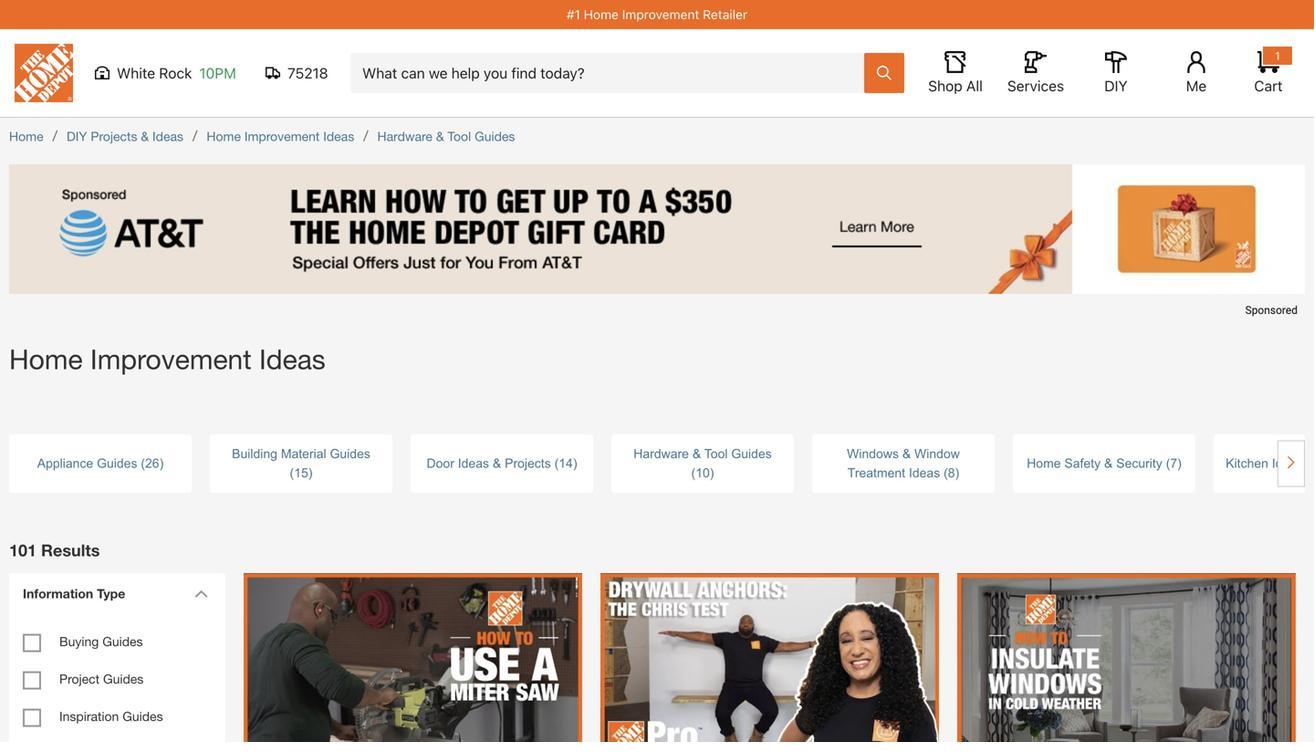 Task type: vqa. For each thing, say whether or not it's contained in the screenshot.
& inside the Hardware & Tool Guides ( 10 )
yes



Task type: locate. For each thing, give the bounding box(es) containing it.
0 vertical spatial improvement
[[622, 7, 700, 22]]

10pm
[[199, 64, 236, 82]]

1 horizontal spatial projects
[[505, 456, 551, 471]]

tool inside hardware & tool guides ( 10 )
[[705, 447, 728, 461]]

tool
[[448, 129, 471, 144], [705, 447, 728, 461]]

0 vertical spatial hardware
[[377, 129, 433, 144]]

1 horizontal spatial hardware
[[634, 447, 689, 461]]

&
[[141, 129, 149, 144], [436, 129, 444, 144], [693, 447, 701, 461], [903, 447, 911, 461], [493, 456, 501, 471], [1105, 456, 1113, 471], [1307, 456, 1314, 471]]

1 vertical spatial tool
[[705, 447, 728, 461]]

windows
[[847, 447, 899, 461]]

1 vertical spatial hardware
[[634, 447, 689, 461]]

diy left the me
[[1105, 77, 1128, 94]]

0 horizontal spatial hardware
[[377, 129, 433, 144]]

101
[[9, 540, 37, 560]]

hardware & tool guides
[[377, 129, 515, 144]]

caret icon image
[[194, 589, 208, 598]]

diy for diy projects & ideas
[[67, 129, 87, 144]]

0 vertical spatial tool
[[448, 129, 471, 144]]

security
[[1117, 456, 1163, 471]]

information type
[[23, 586, 125, 601]]

window
[[915, 447, 960, 461]]

diy right home "link"
[[67, 129, 87, 144]]

diy button
[[1087, 51, 1146, 95]]

safety
[[1065, 456, 1101, 471]]

kitchen
[[1226, 456, 1269, 471]]

inspiration guides
[[59, 709, 163, 724]]

0 vertical spatial projects
[[91, 129, 137, 144]]

0 vertical spatial diy
[[1105, 77, 1128, 94]]

buying guides
[[59, 634, 143, 649]]

projects down white
[[91, 129, 137, 144]]

1 vertical spatial improvement
[[245, 129, 320, 144]]

7
[[1171, 456, 1178, 471]]

14
[[559, 456, 573, 471]]

) inside building material guides ( 15 )
[[308, 466, 313, 480]]

What can we help you find today? search field
[[362, 54, 864, 92]]

hardware for hardware & tool guides ( 10 )
[[634, 447, 689, 461]]

101 result s
[[9, 540, 100, 560]]

( 8 )
[[940, 466, 960, 480]]

tool for hardware & tool guides ( 10 )
[[705, 447, 728, 461]]

1 horizontal spatial tool
[[705, 447, 728, 461]]

(
[[141, 456, 145, 471], [555, 456, 559, 471], [1166, 456, 1171, 471], [290, 466, 294, 480], [692, 466, 696, 480], [944, 466, 948, 480]]

10
[[696, 466, 710, 480]]

#1
[[567, 7, 580, 22]]

)
[[159, 456, 164, 471], [573, 456, 577, 471], [1178, 456, 1182, 471], [308, 466, 313, 480], [710, 466, 714, 480], [955, 466, 960, 480]]

home
[[584, 7, 619, 22], [9, 129, 43, 144], [207, 129, 241, 144], [9, 343, 83, 375], [1027, 456, 1061, 471]]

0 horizontal spatial tool
[[448, 129, 471, 144]]

appliance guides ( 26 )
[[37, 456, 164, 471]]

services button
[[1007, 51, 1065, 95]]

0 horizontal spatial diy
[[67, 129, 87, 144]]

0 horizontal spatial projects
[[91, 129, 137, 144]]

hardware inside hardware & tool guides ( 10 )
[[634, 447, 689, 461]]

how to insulate windows in cold weather image
[[958, 542, 1296, 742]]

shop all
[[928, 77, 983, 94]]

projects
[[91, 129, 137, 144], [505, 456, 551, 471]]

guides
[[475, 129, 515, 144], [330, 447, 370, 461], [732, 447, 772, 461], [97, 456, 137, 471], [102, 634, 143, 649], [103, 671, 144, 686], [123, 709, 163, 724]]

diy
[[1105, 77, 1128, 94], [67, 129, 87, 144]]

guides inside hardware & tool guides ( 10 )
[[732, 447, 772, 461]]

0 vertical spatial home improvement ideas
[[207, 129, 354, 144]]

1 horizontal spatial diy
[[1105, 77, 1128, 94]]

white
[[117, 64, 155, 82]]

information type button
[[14, 573, 215, 614]]

project guides
[[59, 671, 144, 686]]

information
[[23, 586, 93, 601]]

hardware
[[377, 129, 433, 144], [634, 447, 689, 461]]

home improvement ideas
[[207, 129, 354, 144], [9, 343, 326, 375]]

1 vertical spatial diy
[[67, 129, 87, 144]]

buying
[[59, 634, 99, 649]]

hardware & tool guides link
[[377, 129, 515, 144]]

me button
[[1167, 51, 1226, 95]]

improvement
[[622, 7, 700, 22], [245, 129, 320, 144], [90, 343, 252, 375]]

retailer
[[703, 7, 748, 22]]

projects left 14
[[505, 456, 551, 471]]

ideas
[[152, 129, 184, 144], [323, 129, 354, 144], [259, 343, 326, 375], [458, 456, 489, 471], [1272, 456, 1304, 471], [909, 466, 940, 480]]

ideas inside windows & window treatment ideas
[[909, 466, 940, 480]]

diy inside button
[[1105, 77, 1128, 94]]

guides inside building material guides ( 15 )
[[330, 447, 370, 461]]

how to use a miter saw image
[[244, 542, 582, 742]]



Task type: describe. For each thing, give the bounding box(es) containing it.
white rock 10pm
[[117, 64, 236, 82]]

the test lab episode 5: anchors image
[[601, 542, 939, 742]]

the home depot logo image
[[15, 44, 73, 102]]

me
[[1186, 77, 1207, 94]]

shop all button
[[927, 51, 985, 95]]

kitchen ideas &
[[1226, 456, 1314, 471]]

cart
[[1255, 77, 1283, 94]]

8
[[948, 466, 955, 480]]

( inside building material guides ( 15 )
[[290, 466, 294, 480]]

75218
[[288, 64, 328, 82]]

all
[[967, 77, 983, 94]]

inspiration
[[59, 709, 119, 724]]

door
[[427, 456, 454, 471]]

type
[[97, 586, 125, 601]]

building
[[232, 447, 277, 461]]

services
[[1008, 77, 1064, 94]]

building material guides ( 15 )
[[232, 447, 370, 480]]

1 vertical spatial projects
[[505, 456, 551, 471]]

) inside hardware & tool guides ( 10 )
[[710, 466, 714, 480]]

home safety & security ( 7 )
[[1027, 456, 1182, 471]]

kitchen ideas & link
[[1214, 454, 1314, 473]]

diy projects & ideas link
[[67, 129, 184, 144]]

material
[[281, 447, 326, 461]]

1 vertical spatial home improvement ideas
[[9, 343, 326, 375]]

home improvement ideas link
[[207, 129, 354, 144]]

appliance
[[37, 456, 93, 471]]

hardware for hardware & tool guides
[[377, 129, 433, 144]]

hardware & tool guides ( 10 )
[[634, 447, 772, 480]]

windows & window treatment ideas
[[847, 447, 960, 480]]

diy projects & ideas
[[67, 129, 184, 144]]

door ideas & projects ( 14 )
[[427, 456, 577, 471]]

rock
[[159, 64, 192, 82]]

cart 1
[[1255, 49, 1283, 94]]

2 vertical spatial improvement
[[90, 343, 252, 375]]

diy for diy
[[1105, 77, 1128, 94]]

treatment
[[848, 466, 906, 480]]

& inside windows & window treatment ideas
[[903, 447, 911, 461]]

1
[[1275, 49, 1280, 62]]

15
[[294, 466, 308, 480]]

project
[[59, 671, 100, 686]]

result
[[41, 540, 91, 560]]

s
[[91, 540, 100, 560]]

26
[[145, 456, 159, 471]]

75218 button
[[266, 64, 329, 82]]

& inside hardware & tool guides ( 10 )
[[693, 447, 701, 461]]

shop
[[928, 77, 963, 94]]

advertisement region
[[9, 164, 1305, 324]]

tool for hardware & tool guides
[[448, 129, 471, 144]]

home link
[[9, 129, 43, 144]]

( inside hardware & tool guides ( 10 )
[[692, 466, 696, 480]]

#1 home improvement retailer
[[567, 7, 748, 22]]



